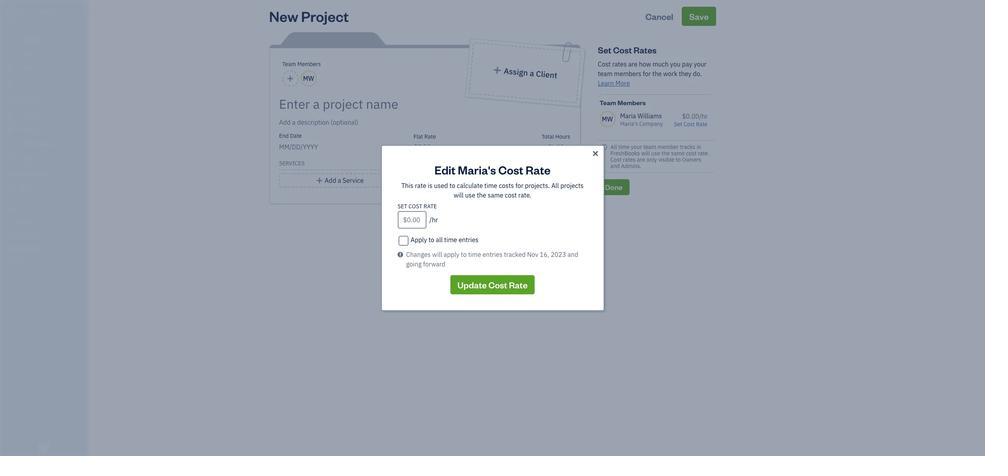 Task type: describe. For each thing, give the bounding box(es) containing it.
time right all
[[444, 236, 457, 244]]

used
[[434, 182, 448, 190]]

done
[[605, 183, 623, 192]]

for inside this rate is used to calculate time costs for projects. all projects will use the same cost rate.
[[516, 182, 524, 190]]

apply
[[411, 236, 427, 244]]

date
[[290, 132, 302, 140]]

all time your team member tracks in freshbooks will use the same cost rate. cost rates are only visible to owners and admins.
[[611, 144, 709, 170]]

cost inside this rate is used to calculate time costs for projects. all projects will use the same cost rate.
[[505, 192, 517, 200]]

will inside changes will apply to time entries tracked nov 16, 2023 and going forward
[[432, 251, 442, 259]]

the inside this rate is used to calculate time costs for projects. all projects will use the same cost rate.
[[477, 192, 486, 200]]

info image
[[601, 144, 608, 150]]

apply
[[444, 251, 459, 259]]

client
[[535, 69, 558, 80]]

freshbooks
[[611, 150, 640, 157]]

are inside cost rates are how much you pay your team members for the work they do. learn more
[[628, 60, 638, 68]]

close image
[[591, 149, 600, 159]]

project image
[[5, 126, 15, 134]]

all inside this rate is used to calculate time costs for projects. all projects will use the same cost rate.
[[551, 182, 559, 190]]

bank connections image
[[6, 245, 85, 251]]

only
[[647, 156, 657, 164]]

and inside all time your team member tracks in freshbooks will use the same cost rate. cost rates are only visible to owners and admins.
[[611, 163, 620, 170]]

add a service button
[[279, 174, 401, 188]]

this rate is used to calculate time costs for projects. all projects will use the same cost rate.
[[401, 182, 584, 200]]

total
[[542, 133, 554, 140]]

cancel button
[[638, 7, 681, 26]]

Hourly Budget text field
[[548, 143, 570, 151]]

use inside this rate is used to calculate time costs for projects. all projects will use the same cost rate.
[[465, 192, 475, 200]]

set inside $0.00 /hr set cost rate
[[674, 121, 682, 128]]

settings image
[[6, 258, 85, 264]]

time inside this rate is used to calculate time costs for projects. all projects will use the same cost rate.
[[484, 182, 497, 190]]

cost inside cost rates are how much you pay your team members for the work they do. learn more
[[598, 60, 611, 68]]

amount (usd) text field for rate
[[414, 143, 431, 151]]

project
[[301, 7, 349, 26]]

plus image
[[316, 176, 323, 186]]

$0.00 /hr set cost rate
[[674, 112, 708, 128]]

edit maria's cost rate
[[435, 162, 551, 178]]

end date
[[279, 132, 302, 140]]

maria's inside maria williams maria's company
[[620, 120, 638, 128]]

cost inside $0.00 /hr set cost rate
[[684, 121, 695, 128]]

save button
[[682, 7, 716, 26]]

rate inside button
[[509, 280, 528, 291]]

0 horizontal spatial team
[[282, 61, 296, 68]]

projects.
[[525, 182, 550, 190]]

tracked
[[504, 251, 526, 259]]

invoice image
[[5, 80, 15, 88]]

1 vertical spatial team members
[[600, 99, 646, 107]]

and inside changes will apply to time entries tracked nov 16, 2023 and going forward
[[568, 251, 578, 259]]

you
[[670, 60, 681, 68]]

flat rate
[[414, 133, 436, 140]]

owners
[[682, 156, 701, 164]]

changes
[[406, 251, 431, 259]]

to left all
[[429, 236, 434, 244]]

rate right the flat
[[424, 133, 436, 140]]

to inside changes will apply to time entries tracked nov 16, 2023 and going forward
[[461, 251, 467, 259]]

team inside all time your team member tracks in freshbooks will use the same cost rate. cost rates are only visible to owners and admins.
[[643, 144, 656, 151]]

money image
[[5, 156, 15, 164]]

assign a client
[[503, 66, 558, 80]]

learn
[[598, 79, 614, 87]]

cost
[[409, 203, 422, 210]]

cost left rates
[[613, 44, 632, 55]]

$0.00
[[682, 112, 699, 120]]

rate
[[424, 203, 437, 210]]

they
[[679, 70, 692, 78]]

16,
[[540, 251, 549, 259]]

company inside maria's company owner
[[29, 7, 56, 15]]

visible
[[658, 156, 674, 164]]

cancel
[[646, 11, 673, 22]]

in
[[697, 144, 701, 151]]

set cost rates
[[598, 44, 657, 55]]

pay
[[682, 60, 692, 68]]

admins.
[[621, 163, 642, 170]]

same inside all time your team member tracks in freshbooks will use the same cost rate. cost rates are only visible to owners and admins.
[[671, 150, 685, 157]]

will inside all time your team member tracks in freshbooks will use the same cost rate. cost rates are only visible to owners and admins.
[[641, 150, 650, 157]]

add
[[325, 177, 336, 185]]

total hours
[[542, 133, 570, 140]]

1 vertical spatial team
[[600, 99, 616, 107]]

apps image
[[6, 207, 85, 213]]

0 horizontal spatial set
[[598, 44, 612, 55]]

calculate
[[457, 182, 483, 190]]

learn more link
[[598, 79, 630, 87]]

amount (usd) text field for cost
[[398, 211, 426, 229]]

more
[[615, 79, 630, 87]]

End date in  format text field
[[279, 143, 376, 151]]

a for add
[[338, 177, 341, 185]]

freshbooks image
[[38, 444, 50, 454]]

0 vertical spatial members
[[297, 61, 321, 68]]

assign a client button
[[469, 42, 581, 103]]

cost rates are how much you pay your team members for the work they do. learn more
[[598, 60, 707, 87]]

nov
[[527, 251, 538, 259]]

Project Description text field
[[279, 118, 499, 127]]

services
[[279, 160, 305, 167]]



Task type: locate. For each thing, give the bounding box(es) containing it.
costs
[[499, 182, 514, 190]]

2 vertical spatial will
[[432, 251, 442, 259]]

1 horizontal spatial same
[[671, 150, 685, 157]]

update
[[458, 280, 487, 291]]

rates inside all time your team member tracks in freshbooks will use the same cost rate. cost rates are only visible to owners and admins.
[[623, 156, 636, 164]]

set
[[398, 203, 407, 210]]

1 vertical spatial will
[[454, 192, 464, 200]]

the right only
[[662, 150, 670, 157]]

1 horizontal spatial a
[[529, 68, 534, 78]]

rates
[[612, 60, 627, 68], [623, 156, 636, 164]]

1 vertical spatial mw
[[602, 115, 613, 123]]

same
[[671, 150, 685, 157], [488, 192, 503, 200]]

cost right close icon
[[611, 156, 622, 164]]

company
[[29, 7, 56, 15], [639, 120, 663, 128]]

member
[[658, 144, 679, 151]]

0 vertical spatial company
[[29, 7, 56, 15]]

to right visible
[[676, 156, 681, 164]]

cost left 'in'
[[686, 150, 697, 157]]

new project
[[269, 7, 349, 26]]

1 vertical spatial amount (usd) text field
[[398, 211, 426, 229]]

time right info image on the top right of the page
[[618, 144, 630, 151]]

entries
[[459, 236, 479, 244], [483, 251, 503, 259]]

exclamationcircle image
[[398, 250, 403, 260]]

hours
[[555, 133, 570, 140]]

0 horizontal spatial team members
[[282, 61, 321, 68]]

company inside maria williams maria's company
[[639, 120, 663, 128]]

do.
[[693, 70, 702, 78]]

0 vertical spatial entries
[[459, 236, 479, 244]]

use inside all time your team member tracks in freshbooks will use the same cost rate. cost rates are only visible to owners and admins.
[[651, 150, 660, 157]]

a left client
[[529, 68, 534, 78]]

changes will apply to time entries tracked nov 16, 2023 and going forward
[[406, 251, 578, 269]]

time right apply
[[468, 251, 481, 259]]

work
[[663, 70, 678, 78]]

rate
[[415, 182, 426, 190]]

service
[[343, 177, 364, 185]]

team
[[598, 70, 613, 78], [643, 144, 656, 151]]

2 horizontal spatial maria's
[[620, 120, 638, 128]]

and
[[611, 163, 620, 170], [568, 251, 578, 259]]

for inside cost rates are how much you pay your team members for the work they do. learn more
[[643, 70, 651, 78]]

team up add team member image
[[282, 61, 296, 68]]

1 vertical spatial use
[[465, 192, 475, 200]]

time inside changes will apply to time entries tracked nov 16, 2023 and going forward
[[468, 251, 481, 259]]

save
[[689, 11, 709, 22]]

maria's up owner
[[6, 7, 27, 15]]

payment image
[[5, 95, 15, 103]]

1 vertical spatial /hr
[[429, 216, 438, 224]]

items and services image
[[6, 232, 85, 239]]

team members
[[282, 61, 321, 68], [600, 99, 646, 107]]

estimate image
[[5, 65, 15, 73]]

chart image
[[5, 171, 15, 179]]

1 horizontal spatial for
[[643, 70, 651, 78]]

is
[[428, 182, 433, 190]]

new
[[269, 7, 298, 26]]

for right costs
[[516, 182, 524, 190]]

0 horizontal spatial cost
[[505, 192, 517, 200]]

williams
[[638, 112, 662, 120]]

0 horizontal spatial and
[[568, 251, 578, 259]]

all
[[611, 144, 617, 151], [551, 182, 559, 190]]

1 vertical spatial are
[[637, 156, 645, 164]]

the inside all time your team member tracks in freshbooks will use the same cost rate. cost rates are only visible to owners and admins.
[[662, 150, 670, 157]]

0 vertical spatial same
[[671, 150, 685, 157]]

for down the how
[[643, 70, 651, 78]]

team members image
[[6, 219, 85, 226]]

0 vertical spatial a
[[529, 68, 534, 78]]

your inside cost rates are how much you pay your team members for the work they do. learn more
[[694, 60, 707, 68]]

will
[[641, 150, 650, 157], [454, 192, 464, 200], [432, 251, 442, 259]]

rate down $0.00
[[696, 121, 708, 128]]

entries left tracked
[[483, 251, 503, 259]]

maria
[[620, 112, 636, 120]]

done button
[[598, 180, 630, 195]]

0 vertical spatial team members
[[282, 61, 321, 68]]

1 horizontal spatial and
[[611, 163, 620, 170]]

0 horizontal spatial members
[[297, 61, 321, 68]]

are up members
[[628, 60, 638, 68]]

0 vertical spatial amount (usd) text field
[[414, 143, 431, 151]]

0 vertical spatial use
[[651, 150, 660, 157]]

cost inside all time your team member tracks in freshbooks will use the same cost rate. cost rates are only visible to owners and admins.
[[611, 156, 622, 164]]

amount (usd) text field down cost
[[398, 211, 426, 229]]

1 horizontal spatial team
[[643, 144, 656, 151]]

are
[[628, 60, 638, 68], [637, 156, 645, 164]]

0 horizontal spatial mw
[[303, 75, 314, 83]]

your inside all time your team member tracks in freshbooks will use the same cost rate. cost rates are only visible to owners and admins.
[[631, 144, 642, 151]]

to
[[676, 156, 681, 164], [450, 182, 455, 190], [429, 236, 434, 244], [461, 251, 467, 259]]

1 vertical spatial members
[[618, 99, 646, 107]]

0 horizontal spatial maria's
[[6, 7, 27, 15]]

set cost rate button
[[674, 121, 708, 128]]

members
[[297, 61, 321, 68], [618, 99, 646, 107]]

will up forward
[[432, 251, 442, 259]]

1 horizontal spatial team members
[[600, 99, 646, 107]]

use
[[651, 150, 660, 157], [465, 192, 475, 200]]

2 vertical spatial maria's
[[458, 162, 496, 178]]

1 vertical spatial the
[[662, 150, 670, 157]]

Project Name text field
[[279, 96, 499, 112]]

rate inside $0.00 /hr set cost rate
[[696, 121, 708, 128]]

1 vertical spatial same
[[488, 192, 503, 200]]

add team member image
[[287, 74, 294, 83]]

rates up members
[[612, 60, 627, 68]]

plus image
[[492, 66, 502, 75]]

0 vertical spatial rate.
[[698, 150, 709, 157]]

maria's down maria
[[620, 120, 638, 128]]

1 horizontal spatial all
[[611, 144, 617, 151]]

will up admins.
[[641, 150, 650, 157]]

to right apply
[[461, 251, 467, 259]]

1 vertical spatial and
[[568, 251, 578, 259]]

0 horizontal spatial company
[[29, 7, 56, 15]]

a inside 'assign a client'
[[529, 68, 534, 78]]

owner
[[6, 16, 21, 22]]

the inside cost rates are how much you pay your team members for the work they do. learn more
[[652, 70, 662, 78]]

edit
[[435, 162, 456, 178]]

team inside cost rates are how much you pay your team members for the work they do. learn more
[[598, 70, 613, 78]]

edit maria's cost rate dialog
[[0, 136, 985, 321]]

add a service
[[325, 177, 364, 185]]

cost
[[613, 44, 632, 55], [598, 60, 611, 68], [684, 121, 695, 128], [611, 156, 622, 164], [498, 162, 523, 178], [489, 280, 507, 291]]

a right add
[[338, 177, 341, 185]]

forward
[[423, 261, 445, 269]]

1 vertical spatial set
[[674, 121, 682, 128]]

entries inside changes will apply to time entries tracked nov 16, 2023 and going forward
[[483, 251, 503, 259]]

time left costs
[[484, 182, 497, 190]]

2 horizontal spatial will
[[641, 150, 650, 157]]

maria's inside maria's company owner
[[6, 7, 27, 15]]

rates
[[634, 44, 657, 55]]

cost down $0.00
[[684, 121, 695, 128]]

this
[[401, 182, 413, 190]]

1 horizontal spatial company
[[639, 120, 663, 128]]

0 horizontal spatial for
[[516, 182, 524, 190]]

a
[[529, 68, 534, 78], [338, 177, 341, 185]]

0 vertical spatial set
[[598, 44, 612, 55]]

1 horizontal spatial mw
[[602, 115, 613, 123]]

apply to all time entries
[[411, 236, 479, 244]]

1 horizontal spatial /hr
[[699, 112, 708, 120]]

0 horizontal spatial entries
[[459, 236, 479, 244]]

/hr down rate
[[429, 216, 438, 224]]

rate.
[[698, 150, 709, 157], [518, 192, 532, 200]]

1 vertical spatial a
[[338, 177, 341, 185]]

0 vertical spatial /hr
[[699, 112, 708, 120]]

mw left maria
[[602, 115, 613, 123]]

are left only
[[637, 156, 645, 164]]

entries up apply
[[459, 236, 479, 244]]

mw
[[303, 75, 314, 83], [602, 115, 613, 123]]

mw right add team member image
[[303, 75, 314, 83]]

time inside all time your team member tracks in freshbooks will use the same cost rate. cost rates are only visible to owners and admins.
[[618, 144, 630, 151]]

Amount (USD) text field
[[414, 143, 431, 151], [398, 211, 426, 229]]

and right 2023
[[568, 251, 578, 259]]

0 vertical spatial the
[[652, 70, 662, 78]]

update cost rate
[[458, 280, 528, 291]]

will down calculate
[[454, 192, 464, 200]]

going
[[406, 261, 422, 269]]

timer image
[[5, 141, 15, 149]]

for
[[643, 70, 651, 78], [516, 182, 524, 190]]

cost inside all time your team member tracks in freshbooks will use the same cost rate. cost rates are only visible to owners and admins.
[[686, 150, 697, 157]]

1 vertical spatial team
[[643, 144, 656, 151]]

0 vertical spatial maria's
[[6, 7, 27, 15]]

will inside this rate is used to calculate time costs for projects. all projects will use the same cost rate.
[[454, 192, 464, 200]]

1 horizontal spatial use
[[651, 150, 660, 157]]

tracks
[[680, 144, 696, 151]]

cost up learn
[[598, 60, 611, 68]]

cost right update
[[489, 280, 507, 291]]

maria williams maria's company
[[620, 112, 663, 128]]

1 vertical spatial rates
[[623, 156, 636, 164]]

0 vertical spatial rates
[[612, 60, 627, 68]]

0 vertical spatial all
[[611, 144, 617, 151]]

1 vertical spatial company
[[639, 120, 663, 128]]

0 vertical spatial will
[[641, 150, 650, 157]]

cost up costs
[[498, 162, 523, 178]]

rate. right tracks
[[698, 150, 709, 157]]

0 vertical spatial team
[[598, 70, 613, 78]]

the
[[652, 70, 662, 78], [662, 150, 670, 157], [477, 192, 486, 200]]

report image
[[5, 186, 15, 194]]

0 vertical spatial your
[[694, 60, 707, 68]]

maria's company owner
[[6, 7, 56, 22]]

1 vertical spatial all
[[551, 182, 559, 190]]

team up only
[[643, 144, 656, 151]]

assign
[[503, 66, 528, 78]]

2023
[[551, 251, 566, 259]]

amount (usd) text field inside edit maria's cost rate dialog
[[398, 211, 426, 229]]

rates left only
[[623, 156, 636, 164]]

to inside all time your team member tracks in freshbooks will use the same cost rate. cost rates are only visible to owners and admins.
[[676, 156, 681, 164]]

1 horizontal spatial set
[[674, 121, 682, 128]]

end
[[279, 132, 289, 140]]

1 horizontal spatial will
[[454, 192, 464, 200]]

1 horizontal spatial team
[[600, 99, 616, 107]]

rate up projects.
[[526, 162, 551, 178]]

1 horizontal spatial maria's
[[458, 162, 496, 178]]

set up learn
[[598, 44, 612, 55]]

0 horizontal spatial a
[[338, 177, 341, 185]]

rate. inside all time your team member tracks in freshbooks will use the same cost rate. cost rates are only visible to owners and admins.
[[698, 150, 709, 157]]

cost down costs
[[505, 192, 517, 200]]

team up learn
[[598, 70, 613, 78]]

1 vertical spatial maria's
[[620, 120, 638, 128]]

cost
[[686, 150, 697, 157], [505, 192, 517, 200]]

team
[[282, 61, 296, 68], [600, 99, 616, 107]]

all inside all time your team member tracks in freshbooks will use the same cost rate. cost rates are only visible to owners and admins.
[[611, 144, 617, 151]]

0 vertical spatial and
[[611, 163, 620, 170]]

/hr inside $0.00 /hr set cost rate
[[699, 112, 708, 120]]

team down learn
[[600, 99, 616, 107]]

0 horizontal spatial same
[[488, 192, 503, 200]]

your up the do.
[[694, 60, 707, 68]]

2 vertical spatial the
[[477, 192, 486, 200]]

to right used
[[450, 182, 455, 190]]

how
[[639, 60, 651, 68]]

0 horizontal spatial will
[[432, 251, 442, 259]]

client image
[[5, 50, 15, 58]]

1 vertical spatial rate.
[[518, 192, 532, 200]]

set
[[598, 44, 612, 55], [674, 121, 682, 128]]

rate
[[696, 121, 708, 128], [424, 133, 436, 140], [526, 162, 551, 178], [509, 280, 528, 291]]

0 vertical spatial cost
[[686, 150, 697, 157]]

all left projects
[[551, 182, 559, 190]]

dashboard image
[[5, 35, 15, 43]]

same inside this rate is used to calculate time costs for projects. all projects will use the same cost rate.
[[488, 192, 503, 200]]

1 horizontal spatial cost
[[686, 150, 697, 157]]

projects
[[561, 182, 584, 190]]

to inside this rate is used to calculate time costs for projects. all projects will use the same cost rate.
[[450, 182, 455, 190]]

team members up maria
[[600, 99, 646, 107]]

rate. down projects.
[[518, 192, 532, 200]]

rate down tracked
[[509, 280, 528, 291]]

time
[[618, 144, 630, 151], [484, 182, 497, 190], [444, 236, 457, 244], [468, 251, 481, 259]]

maria's
[[6, 7, 27, 15], [620, 120, 638, 128], [458, 162, 496, 178]]

1 vertical spatial cost
[[505, 192, 517, 200]]

0 horizontal spatial team
[[598, 70, 613, 78]]

1 vertical spatial for
[[516, 182, 524, 190]]

flat
[[414, 133, 423, 140]]

0 vertical spatial mw
[[303, 75, 314, 83]]

1 horizontal spatial rate.
[[698, 150, 709, 157]]

the down calculate
[[477, 192, 486, 200]]

/hr inside edit maria's cost rate dialog
[[429, 216, 438, 224]]

0 horizontal spatial all
[[551, 182, 559, 190]]

rates inside cost rates are how much you pay your team members for the work they do. learn more
[[612, 60, 627, 68]]

are inside all time your team member tracks in freshbooks will use the same cost rate. cost rates are only visible to owners and admins.
[[637, 156, 645, 164]]

much
[[653, 60, 669, 68]]

update cost rate button
[[450, 276, 535, 295]]

main element
[[0, 0, 108, 457]]

team members up add team member image
[[282, 61, 321, 68]]

0 horizontal spatial use
[[465, 192, 475, 200]]

and down freshbooks
[[611, 163, 620, 170]]

1 vertical spatial entries
[[483, 251, 503, 259]]

0 horizontal spatial rate.
[[518, 192, 532, 200]]

set cost rate
[[398, 203, 437, 210]]

/hr up set cost rate button
[[699, 112, 708, 120]]

1 horizontal spatial entries
[[483, 251, 503, 259]]

all
[[436, 236, 443, 244]]

the down much on the right top of the page
[[652, 70, 662, 78]]

0 vertical spatial are
[[628, 60, 638, 68]]

expense image
[[5, 111, 15, 119]]

0 horizontal spatial your
[[631, 144, 642, 151]]

1 horizontal spatial your
[[694, 60, 707, 68]]

1 horizontal spatial members
[[618, 99, 646, 107]]

members
[[614, 70, 641, 78]]

maria's up calculate
[[458, 162, 496, 178]]

0 horizontal spatial /hr
[[429, 216, 438, 224]]

a for assign
[[529, 68, 534, 78]]

0 vertical spatial for
[[643, 70, 651, 78]]

set down $0.00
[[674, 121, 682, 128]]

all right info image on the top right of the page
[[611, 144, 617, 151]]

1 vertical spatial your
[[631, 144, 642, 151]]

your up admins.
[[631, 144, 642, 151]]

cost inside button
[[489, 280, 507, 291]]

maria's inside dialog
[[458, 162, 496, 178]]

rate. inside this rate is used to calculate time costs for projects. all projects will use the same cost rate.
[[518, 192, 532, 200]]

0 vertical spatial team
[[282, 61, 296, 68]]

amount (usd) text field down flat rate
[[414, 143, 431, 151]]



Task type: vqa. For each thing, say whether or not it's contained in the screenshot.
Team to the right
yes



